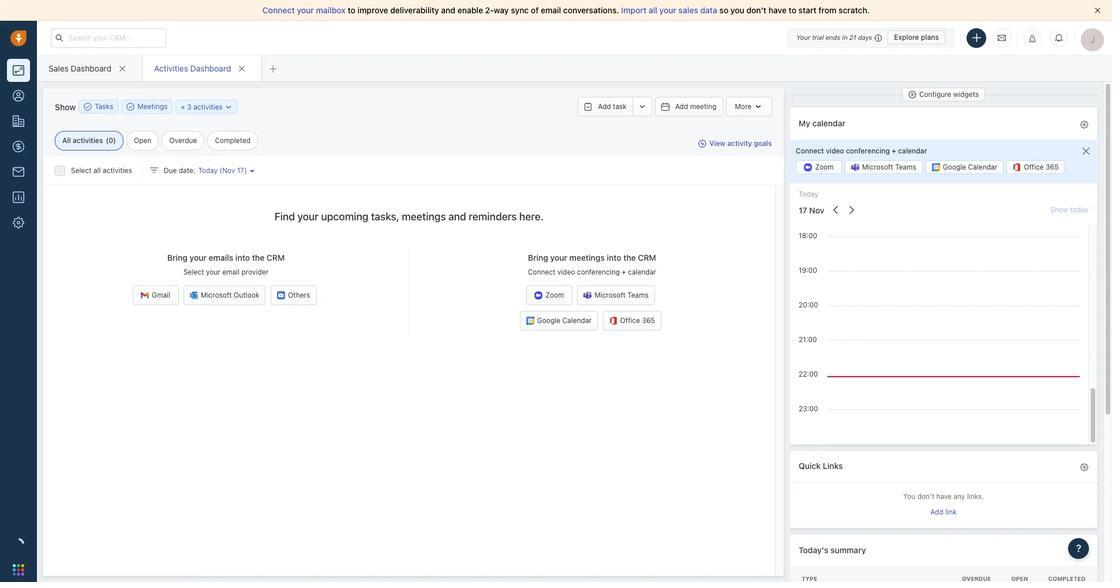 Task type: describe. For each thing, give the bounding box(es) containing it.
any
[[954, 493, 965, 501]]

tasks
[[95, 102, 113, 111]]

connect video conferencing + calendar
[[796, 146, 927, 155]]

show
[[55, 102, 76, 112]]

1 horizontal spatial 17
[[799, 205, 807, 215]]

crm for bring your meetings into the crm
[[638, 253, 656, 263]]

Search your CRM... text field
[[51, 28, 166, 48]]

gmail button
[[132, 286, 179, 306]]

task
[[613, 102, 627, 111]]

1 horizontal spatial overdue
[[962, 575, 991, 582]]

your
[[797, 33, 810, 41]]

today's summary
[[799, 545, 866, 555]]

today ( nov 17 )
[[198, 166, 247, 175]]

due date:
[[164, 166, 195, 175]]

the for emails
[[252, 253, 264, 263]]

teams for bottommost zoom button
[[628, 291, 649, 300]]

1 vertical spatial all
[[93, 166, 101, 175]]

0 horizontal spatial don't
[[747, 5, 767, 15]]

meetings inside bring your meetings into the crm connect video conferencing + calendar
[[569, 253, 605, 263]]

calendar for the right zoom button
[[968, 163, 997, 172]]

completed for overdue
[[215, 136, 251, 145]]

quick links
[[799, 461, 843, 471]]

your for bring your meetings into the crm connect video conferencing + calendar
[[550, 253, 567, 263]]

add link link
[[931, 507, 957, 519]]

today's
[[799, 545, 828, 555]]

your for connect your mailbox to improve deliverability and enable 2-way sync of email conversations. import all your sales data so you don't have to start from scratch.
[[297, 5, 314, 15]]

you
[[731, 5, 744, 15]]

mailbox
[[316, 5, 346, 15]]

365 for the right zoom button
[[1046, 163, 1059, 172]]

google calendar for microsoft teams button for the right zoom button
[[943, 163, 997, 172]]

1 vertical spatial have
[[936, 493, 952, 501]]

connect for connect video conferencing + calendar
[[796, 146, 824, 155]]

0 horizontal spatial 17
[[237, 166, 244, 175]]

0 horizontal spatial (
[[106, 136, 109, 145]]

trial
[[812, 33, 824, 41]]

all activities ( 0 )
[[62, 136, 116, 145]]

0 vertical spatial select
[[71, 166, 92, 175]]

0 vertical spatial and
[[441, 5, 455, 15]]

) for all activities ( 0 )
[[113, 136, 116, 145]]

link
[[945, 508, 957, 516]]

21
[[849, 33, 856, 41]]

widgets
[[953, 90, 979, 99]]

1 horizontal spatial calendar
[[812, 118, 846, 128]]

add for add link
[[931, 508, 944, 516]]

dashboard for sales dashboard
[[71, 63, 111, 73]]

zoom for the right zoom button
[[815, 163, 834, 172]]

so
[[719, 5, 729, 15]]

google calendar for microsoft teams button for bottommost zoom button
[[537, 316, 592, 325]]

1 horizontal spatial microsoft teams
[[862, 163, 916, 172]]

more
[[735, 102, 752, 111]]

meeting
[[690, 102, 717, 111]]

1 vertical spatial calendar
[[898, 146, 927, 155]]

freshworks switcher image
[[13, 564, 24, 576]]

+ inside button
[[181, 102, 185, 111]]

0 vertical spatial office
[[1024, 163, 1044, 172]]

goals
[[754, 139, 772, 148]]

view activity goals
[[709, 139, 772, 148]]

microsoft outlook
[[201, 291, 259, 300]]

20:00
[[799, 301, 818, 309]]

0 vertical spatial meetings
[[402, 211, 446, 223]]

upcoming
[[321, 211, 368, 223]]

0 vertical spatial nov
[[222, 166, 235, 175]]

0
[[109, 136, 113, 145]]

ends
[[826, 33, 840, 41]]

scratch.
[[839, 5, 870, 15]]

sync
[[511, 5, 529, 15]]

find
[[275, 211, 295, 223]]

you
[[903, 493, 916, 501]]

google calendar button for microsoft teams button for bottommost zoom button
[[520, 311, 598, 331]]

your for bring your emails into the crm select your email provider
[[190, 253, 207, 263]]

meetings
[[137, 102, 168, 111]]

3
[[187, 102, 191, 111]]

activity
[[727, 139, 752, 148]]

bring your meetings into the crm connect video conferencing + calendar
[[528, 253, 656, 277]]

activities for 3
[[193, 102, 223, 111]]

google for bottommost zoom button
[[537, 316, 560, 325]]

office 365 for bottommost zoom button
[[620, 316, 655, 325]]

completed for open
[[1048, 575, 1086, 582]]

down image
[[225, 103, 233, 111]]

sales dashboard
[[48, 63, 111, 73]]

data
[[700, 5, 717, 15]]

close image
[[1095, 8, 1101, 13]]

) for today ( nov 17 )
[[244, 166, 247, 175]]

1 horizontal spatial conferencing
[[846, 146, 890, 155]]

plans
[[921, 33, 939, 42]]

21:00
[[799, 335, 817, 344]]

365 for bottommost zoom button
[[642, 316, 655, 325]]

0 horizontal spatial office
[[620, 316, 640, 325]]

activities dashboard
[[154, 63, 231, 73]]

explore plans link
[[888, 31, 945, 44]]

23:00
[[799, 404, 818, 413]]

into for emails
[[235, 253, 250, 263]]

summary
[[831, 545, 866, 555]]

the for meetings
[[624, 253, 636, 263]]

1 vertical spatial zoom button
[[526, 286, 572, 306]]

add task button
[[578, 97, 632, 117]]

1 horizontal spatial open
[[1011, 575, 1028, 582]]

2-
[[485, 5, 494, 15]]

here.
[[519, 211, 544, 223]]

1 horizontal spatial zoom button
[[796, 161, 842, 175]]

0 vertical spatial email
[[541, 5, 561, 15]]

outlook
[[234, 291, 259, 300]]

activities
[[154, 63, 188, 73]]

2 horizontal spatial microsoft
[[862, 163, 893, 172]]

date:
[[179, 166, 195, 175]]

add for add meeting
[[675, 102, 688, 111]]

all
[[62, 136, 71, 145]]

1 to from the left
[[348, 5, 355, 15]]

days
[[858, 33, 872, 41]]

office 365 button for microsoft teams button for the right zoom button
[[1007, 161, 1065, 175]]

into for meetings
[[607, 253, 621, 263]]

add link
[[931, 508, 957, 516]]

configure widgets button
[[902, 88, 985, 102]]

bring your emails into the crm select your email provider
[[167, 253, 285, 277]]

1 horizontal spatial (
[[220, 166, 222, 175]]

view
[[709, 139, 726, 148]]

connect your mailbox link
[[263, 5, 348, 15]]

22:00
[[799, 370, 818, 378]]

1 vertical spatial activities
[[73, 136, 103, 145]]

others
[[288, 291, 310, 300]]

select all activities
[[71, 166, 132, 175]]

connect for connect your mailbox to improve deliverability and enable 2-way sync of email conversations. import all your sales data so you don't have to start from scratch.
[[263, 5, 295, 15]]

video inside bring your meetings into the crm connect video conferencing + calendar
[[557, 268, 575, 277]]

connect inside bring your meetings into the crm connect video conferencing + calendar
[[528, 268, 555, 277]]

+ inside bring your meetings into the crm connect video conferencing + calendar
[[622, 268, 626, 277]]

conversations.
[[563, 5, 619, 15]]

links.
[[967, 493, 984, 501]]

microsoft for bring your emails into the crm
[[201, 291, 232, 300]]

my
[[799, 118, 810, 128]]

configure
[[919, 90, 951, 99]]

sales
[[48, 63, 69, 73]]

dashboard for activities dashboard
[[190, 63, 231, 73]]

17 nov
[[799, 205, 824, 215]]

explore
[[894, 33, 919, 42]]

your for find your upcoming tasks, meetings and reminders here.
[[297, 211, 319, 223]]



Task type: vqa. For each thing, say whether or not it's contained in the screenshot.
the into within the Bring your meetings into the CRM Connect video conferencing + calendar
yes



Task type: locate. For each thing, give the bounding box(es) containing it.
0 horizontal spatial open
[[134, 136, 151, 145]]

add inside 'add meeting' "button"
[[675, 102, 688, 111]]

bring up the gmail
[[167, 253, 188, 263]]

18:00
[[799, 231, 817, 240]]

+
[[181, 102, 185, 111], [892, 146, 896, 155], [622, 268, 626, 277]]

1 horizontal spatial connect
[[528, 268, 555, 277]]

tasks,
[[371, 211, 399, 223]]

microsoft teams button down bring your meetings into the crm connect video conferencing + calendar
[[577, 286, 655, 306]]

0 vertical spatial completed
[[215, 136, 251, 145]]

0 vertical spatial (
[[106, 136, 109, 145]]

0 vertical spatial calendar
[[812, 118, 846, 128]]

2 horizontal spatial calendar
[[898, 146, 927, 155]]

the inside bring your meetings into the crm connect video conferencing + calendar
[[624, 253, 636, 263]]

0 vertical spatial today
[[198, 166, 218, 175]]

select
[[71, 166, 92, 175], [183, 268, 204, 277]]

zoom button up 17 nov
[[796, 161, 842, 175]]

microsoft left "outlook"
[[201, 291, 232, 300]]

bring inside bring your meetings into the crm connect video conferencing + calendar
[[528, 253, 548, 263]]

select up the microsoft outlook button
[[183, 268, 204, 277]]

1 horizontal spatial )
[[244, 166, 247, 175]]

17 up 18:00
[[799, 205, 807, 215]]

add inside add task button
[[598, 102, 611, 111]]

1 vertical spatial calendar
[[562, 316, 592, 325]]

microsoft down bring your meetings into the crm connect video conferencing + calendar
[[595, 291, 626, 300]]

0 horizontal spatial microsoft teams
[[595, 291, 649, 300]]

bring for bring your emails into the crm
[[167, 253, 188, 263]]

0 vertical spatial calendar
[[968, 163, 997, 172]]

import
[[621, 5, 647, 15]]

1 vertical spatial zoom
[[545, 291, 564, 300]]

2 dashboard from the left
[[190, 63, 231, 73]]

meetings
[[402, 211, 446, 223], [569, 253, 605, 263]]

activities for all
[[103, 166, 132, 175]]

0 vertical spatial 365
[[1046, 163, 1059, 172]]

add left link
[[931, 508, 944, 516]]

1 vertical spatial open
[[1011, 575, 1028, 582]]

video
[[826, 146, 844, 155], [557, 268, 575, 277]]

2 vertical spatial calendar
[[628, 268, 656, 277]]

microsoft teams button down connect video conferencing + calendar
[[845, 161, 923, 175]]

zoom down bring your meetings into the crm connect video conferencing + calendar
[[545, 291, 564, 300]]

start
[[799, 5, 817, 15]]

others button
[[271, 286, 317, 306]]

19:00
[[799, 266, 817, 275]]

due
[[164, 166, 177, 175]]

calendar inside bring your meetings into the crm connect video conferencing + calendar
[[628, 268, 656, 277]]

0 horizontal spatial calendar
[[562, 316, 592, 325]]

2 to from the left
[[789, 5, 796, 15]]

0 horizontal spatial video
[[557, 268, 575, 277]]

2 the from the left
[[624, 253, 636, 263]]

microsoft teams button for bottommost zoom button
[[577, 286, 655, 306]]

17
[[237, 166, 244, 175], [799, 205, 807, 215]]

1 vertical spatial +
[[892, 146, 896, 155]]

1 horizontal spatial crm
[[638, 253, 656, 263]]

activities
[[193, 102, 223, 111], [73, 136, 103, 145], [103, 166, 132, 175]]

conferencing
[[846, 146, 890, 155], [577, 268, 620, 277]]

enable
[[458, 5, 483, 15]]

1 crm from the left
[[267, 253, 285, 263]]

nov up 18:00
[[809, 205, 824, 215]]

add meeting
[[675, 102, 717, 111]]

gmail
[[152, 291, 170, 300]]

1 horizontal spatial email
[[541, 5, 561, 15]]

email down emails
[[222, 268, 240, 277]]

calendar for bottommost zoom button
[[562, 316, 592, 325]]

0 horizontal spatial conferencing
[[577, 268, 620, 277]]

explore plans
[[894, 33, 939, 42]]

0 vertical spatial zoom button
[[796, 161, 842, 175]]

add meeting button
[[655, 97, 723, 117]]

email right "of"
[[541, 5, 561, 15]]

microsoft down connect video conferencing + calendar
[[862, 163, 893, 172]]

0 vertical spatial have
[[769, 5, 787, 15]]

+ 3 activities
[[181, 102, 223, 111]]

1 vertical spatial don't
[[917, 493, 934, 501]]

today for today
[[799, 190, 818, 199]]

0 horizontal spatial connect
[[263, 5, 295, 15]]

1 horizontal spatial +
[[622, 268, 626, 277]]

1 vertical spatial microsoft teams button
[[577, 286, 655, 306]]

nov
[[222, 166, 235, 175], [809, 205, 824, 215]]

1 horizontal spatial calendar
[[968, 163, 997, 172]]

links
[[823, 461, 843, 471]]

into inside bring your meetings into the crm connect video conferencing + calendar
[[607, 253, 621, 263]]

0 horizontal spatial into
[[235, 253, 250, 263]]

zoom
[[815, 163, 834, 172], [545, 291, 564, 300]]

send email image
[[998, 33, 1006, 43]]

google calendar button for microsoft teams button for the right zoom button
[[926, 161, 1004, 175]]

to
[[348, 5, 355, 15], [789, 5, 796, 15]]

1 vertical spatial nov
[[809, 205, 824, 215]]

and left reminders
[[448, 211, 466, 223]]

what's new image
[[1028, 34, 1037, 42]]

1 dashboard from the left
[[71, 63, 111, 73]]

0 horizontal spatial overdue
[[169, 136, 197, 145]]

crm inside bring your meetings into the crm connect video conferencing + calendar
[[638, 253, 656, 263]]

today
[[198, 166, 218, 175], [799, 190, 818, 199]]

import all your sales data link
[[621, 5, 719, 15]]

0 horizontal spatial +
[[181, 102, 185, 111]]

office 365 button for microsoft teams button for bottommost zoom button
[[603, 311, 661, 331]]

add for add task
[[598, 102, 611, 111]]

0 horizontal spatial to
[[348, 5, 355, 15]]

office 365
[[1024, 163, 1059, 172], [620, 316, 655, 325]]

office
[[1024, 163, 1044, 172], [620, 316, 640, 325]]

teams for the right zoom button
[[895, 163, 916, 172]]

0 horizontal spatial meetings
[[402, 211, 446, 223]]

0 vertical spatial video
[[826, 146, 844, 155]]

0 horizontal spatial google
[[537, 316, 560, 325]]

crm for bring your emails into the crm
[[267, 253, 285, 263]]

your inside bring your meetings into the crm connect video conferencing + calendar
[[550, 253, 567, 263]]

1 horizontal spatial microsoft teams button
[[845, 161, 923, 175]]

+ 3 activities button
[[176, 100, 238, 114]]

17 right date:
[[237, 166, 244, 175]]

1 vertical spatial (
[[220, 166, 222, 175]]

1 vertical spatial 365
[[642, 316, 655, 325]]

into inside "bring your emails into the crm select your email provider"
[[235, 253, 250, 263]]

connect left "mailbox"
[[263, 5, 295, 15]]

add task
[[598, 102, 627, 111]]

find your upcoming tasks, meetings and reminders here.
[[275, 211, 544, 223]]

0 horizontal spatial select
[[71, 166, 92, 175]]

google for the right zoom button
[[943, 163, 966, 172]]

1 vertical spatial conferencing
[[577, 268, 620, 277]]

to right "mailbox"
[[348, 5, 355, 15]]

teams down bring your meetings into the crm connect video conferencing + calendar
[[628, 291, 649, 300]]

1 bring from the left
[[167, 253, 188, 263]]

all right import
[[649, 5, 657, 15]]

way
[[494, 5, 509, 15]]

1 vertical spatial overdue
[[962, 575, 991, 582]]

conferencing inside bring your meetings into the crm connect video conferencing + calendar
[[577, 268, 620, 277]]

2 horizontal spatial +
[[892, 146, 896, 155]]

activities right 3
[[193, 102, 223, 111]]

1 horizontal spatial today
[[799, 190, 818, 199]]

today for today ( nov 17 )
[[198, 166, 218, 175]]

you don't have any links.
[[903, 493, 984, 501]]

2 vertical spatial +
[[622, 268, 626, 277]]

zoom for bottommost zoom button
[[545, 291, 564, 300]]

zoom down connect video conferencing + calendar
[[815, 163, 834, 172]]

microsoft for bring your meetings into the crm
[[595, 291, 626, 300]]

all down all activities ( 0 ) in the left of the page
[[93, 166, 101, 175]]

teams
[[895, 163, 916, 172], [628, 291, 649, 300]]

dashboard right 'sales'
[[71, 63, 111, 73]]

365
[[1046, 163, 1059, 172], [642, 316, 655, 325]]

0 horizontal spatial email
[[222, 268, 240, 277]]

and left enable
[[441, 5, 455, 15]]

0 horizontal spatial have
[[769, 5, 787, 15]]

0 vertical spatial teams
[[895, 163, 916, 172]]

emails
[[209, 253, 233, 263]]

1 horizontal spatial completed
[[1048, 575, 1086, 582]]

microsoft outlook button
[[183, 286, 266, 306]]

view activity goals link
[[698, 139, 772, 149]]

0 horizontal spatial )
[[113, 136, 116, 145]]

1 the from the left
[[252, 253, 264, 263]]

microsoft teams button for the right zoom button
[[845, 161, 923, 175]]

in
[[842, 33, 848, 41]]

1 vertical spatial office 365 button
[[603, 311, 661, 331]]

teams down connect video conferencing + calendar
[[895, 163, 916, 172]]

1 horizontal spatial google calendar button
[[926, 161, 1004, 175]]

connect your mailbox to improve deliverability and enable 2-way sync of email conversations. import all your sales data so you don't have to start from scratch.
[[263, 5, 870, 15]]

1 horizontal spatial add
[[675, 102, 688, 111]]

microsoft teams
[[862, 163, 916, 172], [595, 291, 649, 300]]

0 horizontal spatial microsoft teams button
[[577, 286, 655, 306]]

+ 3 activities link
[[181, 101, 233, 112]]

sales
[[679, 5, 698, 15]]

microsoft inside button
[[201, 291, 232, 300]]

connect down here.
[[528, 268, 555, 277]]

1 into from the left
[[235, 253, 250, 263]]

my calendar
[[799, 118, 846, 128]]

type
[[802, 575, 817, 582]]

bring down here.
[[528, 253, 548, 263]]

from
[[819, 5, 837, 15]]

bring
[[167, 253, 188, 263], [528, 253, 548, 263]]

office 365 for the right zoom button
[[1024, 163, 1059, 172]]

don't right you
[[917, 493, 934, 501]]

bring inside "bring your emails into the crm select your email provider"
[[167, 253, 188, 263]]

add left meeting
[[675, 102, 688, 111]]

0 horizontal spatial 365
[[642, 316, 655, 325]]

activities down the 0 at the top
[[103, 166, 132, 175]]

0 vertical spatial office 365
[[1024, 163, 1059, 172]]

1 horizontal spatial to
[[789, 5, 796, 15]]

reminders
[[469, 211, 517, 223]]

have up add link at the bottom right of page
[[936, 493, 952, 501]]

0 vertical spatial )
[[113, 136, 116, 145]]

1 horizontal spatial into
[[607, 253, 621, 263]]

0 horizontal spatial microsoft
[[201, 291, 232, 300]]

quick
[[799, 461, 821, 471]]

0 horizontal spatial add
[[598, 102, 611, 111]]

select down all activities ( 0 ) in the left of the page
[[71, 166, 92, 175]]

select inside "bring your emails into the crm select your email provider"
[[183, 268, 204, 277]]

add inside add link 'link'
[[931, 508, 944, 516]]

google
[[943, 163, 966, 172], [537, 316, 560, 325]]

1 vertical spatial meetings
[[569, 253, 605, 263]]

your trial ends in 21 days
[[797, 33, 872, 41]]

bring for bring your meetings into the crm
[[528, 253, 548, 263]]

google calendar button
[[926, 161, 1004, 175], [520, 311, 598, 331]]

0 vertical spatial google calendar
[[943, 163, 997, 172]]

1 horizontal spatial have
[[936, 493, 952, 501]]

today right date:
[[198, 166, 218, 175]]

your
[[297, 5, 314, 15], [659, 5, 676, 15], [297, 211, 319, 223], [190, 253, 207, 263], [550, 253, 567, 263], [206, 268, 220, 277]]

)
[[113, 136, 116, 145], [244, 166, 247, 175]]

1 vertical spatial office 365
[[620, 316, 655, 325]]

activities right all
[[73, 136, 103, 145]]

0 vertical spatial office 365 button
[[1007, 161, 1065, 175]]

open
[[134, 136, 151, 145], [1011, 575, 1028, 582]]

the inside "bring your emails into the crm select your email provider"
[[252, 253, 264, 263]]

1 vertical spatial select
[[183, 268, 204, 277]]

nov right date:
[[222, 166, 235, 175]]

2 bring from the left
[[528, 253, 548, 263]]

connect
[[263, 5, 295, 15], [796, 146, 824, 155], [528, 268, 555, 277]]

dashboard up + 3 activities button
[[190, 63, 231, 73]]

2 into from the left
[[607, 253, 621, 263]]

to left 'start'
[[789, 5, 796, 15]]

have left 'start'
[[769, 5, 787, 15]]

0 horizontal spatial calendar
[[628, 268, 656, 277]]

overdue
[[169, 136, 197, 145], [962, 575, 991, 582]]

0 vertical spatial zoom
[[815, 163, 834, 172]]

crm
[[267, 253, 285, 263], [638, 253, 656, 263]]

0 horizontal spatial crm
[[267, 253, 285, 263]]

calendar
[[968, 163, 997, 172], [562, 316, 592, 325]]

1 horizontal spatial all
[[649, 5, 657, 15]]

connect down my
[[796, 146, 824, 155]]

email
[[541, 5, 561, 15], [222, 268, 240, 277]]

( right date:
[[220, 166, 222, 175]]

1 horizontal spatial select
[[183, 268, 204, 277]]

don't right you in the right of the page
[[747, 5, 767, 15]]

1 vertical spatial google
[[537, 316, 560, 325]]

zoom button down bring your meetings into the crm connect video conferencing + calendar
[[526, 286, 572, 306]]

0 horizontal spatial today
[[198, 166, 218, 175]]

0 horizontal spatial zoom
[[545, 291, 564, 300]]

today up 17 nov
[[799, 190, 818, 199]]

1 vertical spatial completed
[[1048, 575, 1086, 582]]

microsoft teams down connect video conferencing + calendar
[[862, 163, 916, 172]]

of
[[531, 5, 539, 15]]

1 horizontal spatial meetings
[[569, 253, 605, 263]]

0 horizontal spatial dashboard
[[71, 63, 111, 73]]

add
[[598, 102, 611, 111], [675, 102, 688, 111], [931, 508, 944, 516]]

activities inside button
[[193, 102, 223, 111]]

deliverability
[[390, 5, 439, 15]]

email inside "bring your emails into the crm select your email provider"
[[222, 268, 240, 277]]

microsoft teams down bring your meetings into the crm connect video conferencing + calendar
[[595, 291, 649, 300]]

2 crm from the left
[[638, 253, 656, 263]]

crm inside "bring your emails into the crm select your email provider"
[[267, 253, 285, 263]]

0 vertical spatial conferencing
[[846, 146, 890, 155]]

1 horizontal spatial nov
[[809, 205, 824, 215]]

1 horizontal spatial don't
[[917, 493, 934, 501]]

1 vertical spatial and
[[448, 211, 466, 223]]

add left 'task'
[[598, 102, 611, 111]]

0 horizontal spatial google calendar button
[[520, 311, 598, 331]]

1 horizontal spatial microsoft
[[595, 291, 626, 300]]

microsoft teams button
[[845, 161, 923, 175], [577, 286, 655, 306]]

( up select all activities
[[106, 136, 109, 145]]



